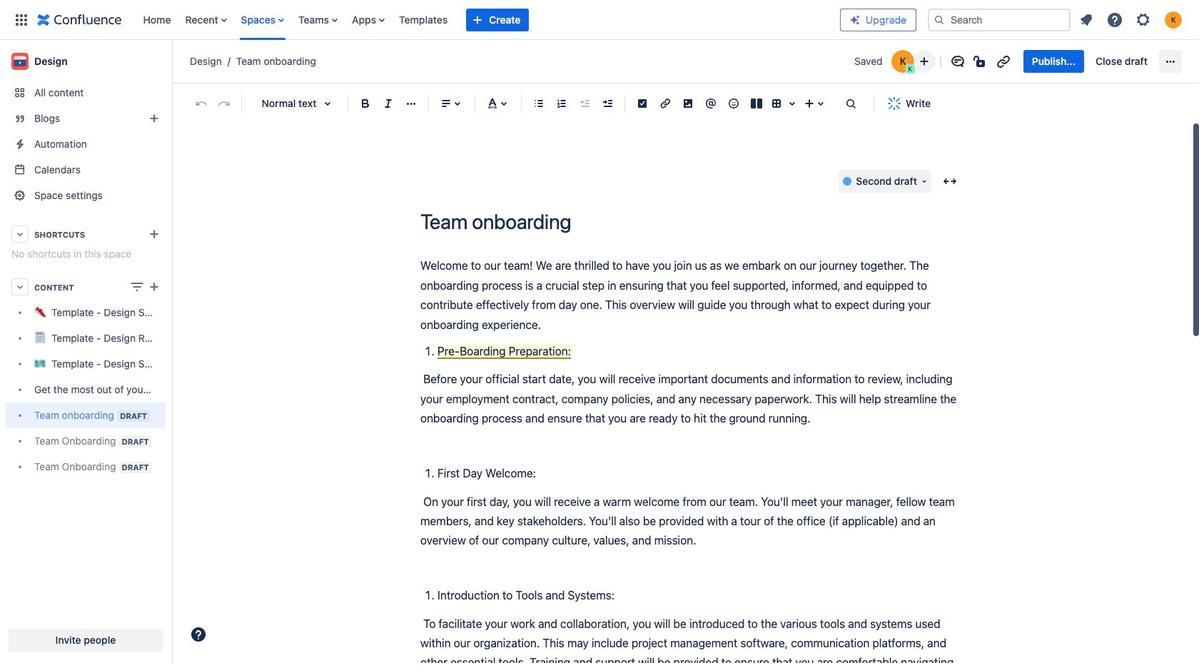 Task type: locate. For each thing, give the bounding box(es) containing it.
global element
[[9, 0, 840, 40]]

indent tab image
[[599, 95, 616, 112]]

emoji : image
[[725, 95, 742, 112]]

table size image
[[784, 95, 801, 112]]

None search field
[[928, 8, 1071, 31]]

group
[[1024, 50, 1157, 73]]

more image
[[1162, 53, 1179, 70]]

collapse sidebar image
[[156, 47, 187, 76]]

Search field
[[928, 8, 1071, 31]]

italic ⌘i image
[[380, 95, 397, 112]]

Main content area, start typing to enter text. text field
[[421, 257, 963, 663]]

confluence image
[[37, 11, 122, 28], [37, 11, 122, 28]]

list
[[136, 0, 840, 40], [1074, 7, 1191, 32]]

banner
[[0, 0, 1199, 40]]

list for appswitcher icon
[[136, 0, 840, 40]]

no restrictions image
[[972, 53, 989, 70]]

bold ⌘b image
[[357, 95, 374, 112]]

0 horizontal spatial list
[[136, 0, 840, 40]]

invite to edit image
[[916, 53, 933, 70]]

bullet list ⌘⇧8 image
[[530, 95, 548, 112]]

add image, video, or file image
[[680, 95, 697, 112]]

1 horizontal spatial list
[[1074, 7, 1191, 32]]

create a blog image
[[146, 110, 163, 127]]

layouts image
[[748, 95, 765, 112]]

help icon image
[[1107, 11, 1124, 28]]

find and replace image
[[842, 95, 860, 112]]

notification icon image
[[1078, 11, 1095, 28]]

tree
[[6, 300, 166, 480]]

numbered list ⌘⇧7 image
[[553, 95, 570, 112]]

add shortcut image
[[146, 226, 163, 243]]

text formatting group
[[354, 92, 423, 115]]

list for the premium icon
[[1074, 7, 1191, 32]]



Task type: vqa. For each thing, say whether or not it's contained in the screenshot.
'submit'
no



Task type: describe. For each thing, give the bounding box(es) containing it.
search image
[[934, 14, 945, 25]]

your profile and preferences image
[[1165, 11, 1182, 28]]

Give this page a title text field
[[421, 210, 963, 234]]

appswitcher icon image
[[13, 11, 30, 28]]

action item [] image
[[634, 95, 651, 112]]

list formating group
[[528, 92, 619, 115]]

tree inside space element
[[6, 300, 166, 480]]

align left image
[[438, 95, 455, 112]]

link ⌘k image
[[657, 95, 674, 112]]

premium image
[[850, 14, 861, 25]]

space element
[[0, 40, 171, 663]]

more formatting image
[[403, 95, 420, 112]]

change view image
[[129, 278, 146, 296]]

make page full-width image
[[942, 173, 959, 190]]

mention @ image
[[703, 95, 720, 112]]

settings icon image
[[1135, 11, 1152, 28]]

copy link image
[[995, 53, 1012, 70]]

create image
[[146, 278, 163, 296]]

table ⇧⌥t image
[[768, 95, 785, 112]]

comment icon image
[[949, 53, 967, 70]]



